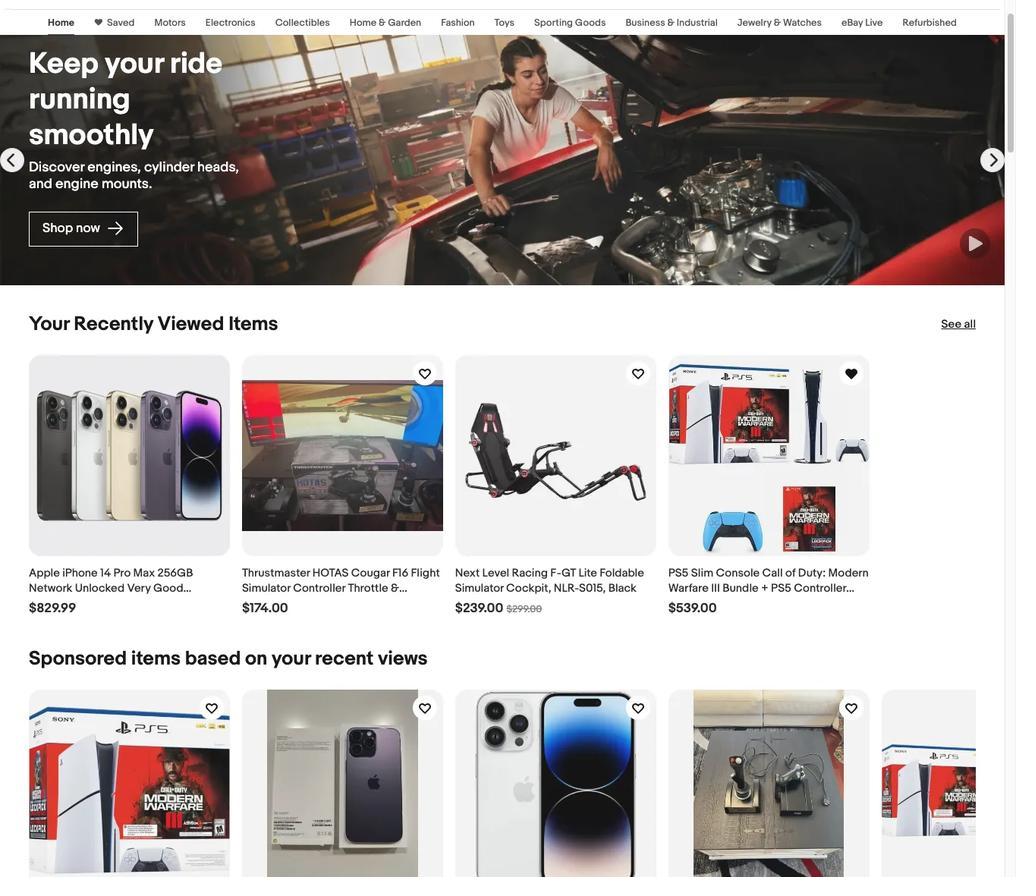 Task type: vqa. For each thing, say whether or not it's contained in the screenshot.
14
yes



Task type: locate. For each thing, give the bounding box(es) containing it.
sponsored items based on your recent views
[[29, 648, 428, 671]]

controller inside thrustmaster hotas cougar f16 flight simulator controller throttle & joystick
[[293, 582, 346, 596]]

controller down duty:
[[794, 582, 847, 596]]

home left garden
[[350, 17, 377, 29]]

saved link
[[103, 17, 135, 29]]

your recently viewed items
[[29, 313, 278, 336]]

toys
[[495, 17, 515, 29]]

home
[[48, 17, 74, 29], [350, 17, 377, 29]]

$239.00
[[455, 601, 504, 616]]

foldable
[[600, 566, 645, 581]]

simulator
[[242, 582, 291, 596], [455, 582, 504, 596]]

$299.00
[[507, 604, 542, 616]]

home for home
[[48, 17, 74, 29]]

see all link
[[942, 317, 976, 333]]

warfare
[[669, 582, 709, 596]]

your
[[105, 46, 163, 82], [272, 648, 311, 671]]

0 horizontal spatial ps5
[[669, 566, 689, 581]]

0 horizontal spatial simulator
[[242, 582, 291, 596]]

controller down hotas
[[293, 582, 346, 596]]

14
[[100, 566, 111, 581]]

based
[[185, 648, 241, 671]]

ps5
[[669, 566, 689, 581], [772, 582, 792, 596]]

simulator up joystick
[[242, 582, 291, 596]]

2 home from the left
[[350, 17, 377, 29]]

bundle
[[723, 582, 759, 596]]

motors link
[[154, 17, 186, 29]]

home & garden
[[350, 17, 422, 29]]

simulator down next
[[455, 582, 504, 596]]

0 vertical spatial ps5
[[669, 566, 689, 581]]

0 horizontal spatial your
[[105, 46, 163, 82]]

iii
[[712, 582, 720, 596]]

$174.00 text field
[[242, 601, 288, 617]]

& right business
[[668, 17, 675, 29]]

recent
[[315, 648, 374, 671]]

engine
[[55, 177, 99, 193]]

live
[[866, 17, 883, 29]]

heads,
[[197, 160, 239, 176]]

controller inside ps5 slim console call of duty: modern warfare iii bundle + ps5 controller blue
[[794, 582, 847, 596]]

your right on on the bottom left
[[272, 648, 311, 671]]

cockpit,
[[506, 582, 552, 596]]

& down the f16
[[391, 582, 399, 596]]

1 vertical spatial your
[[272, 648, 311, 671]]

business & industrial
[[626, 17, 718, 29]]

1 simulator from the left
[[242, 582, 291, 596]]

level
[[483, 566, 510, 581]]

1 vertical spatial ps5
[[772, 582, 792, 596]]

smoothly
[[29, 117, 154, 153]]

1 horizontal spatial your
[[272, 648, 311, 671]]

1 horizontal spatial home
[[350, 17, 377, 29]]

network
[[29, 582, 72, 596]]

lite
[[579, 566, 598, 581]]

2 controller from the left
[[794, 582, 847, 596]]

views
[[378, 648, 428, 671]]

home up 'keep'
[[48, 17, 74, 29]]

&
[[379, 17, 386, 29], [668, 17, 675, 29], [774, 17, 781, 29], [391, 582, 399, 596]]

slim
[[692, 566, 714, 581]]

industrial
[[677, 17, 718, 29]]

0 vertical spatial your
[[105, 46, 163, 82]]

2 simulator from the left
[[455, 582, 504, 596]]

0 horizontal spatial controller
[[293, 582, 346, 596]]

electronics link
[[206, 17, 256, 29]]

$829.99
[[29, 601, 76, 616]]

business
[[626, 17, 666, 29]]

unlocked
[[75, 582, 125, 596]]

fashion link
[[441, 17, 475, 29]]

gt
[[562, 566, 576, 581]]

see
[[942, 317, 962, 332]]

refurbished
[[903, 17, 957, 29]]

keep your ride running smoothly main content
[[0, 0, 1017, 878]]

1 controller from the left
[[293, 582, 346, 596]]

$239.00 text field
[[455, 601, 504, 617]]

1 horizontal spatial controller
[[794, 582, 847, 596]]

& left garden
[[379, 17, 386, 29]]

business & industrial link
[[626, 17, 718, 29]]

refurbished link
[[903, 17, 957, 29]]

ps5 right the + on the right of page
[[772, 582, 792, 596]]

1 home from the left
[[48, 17, 74, 29]]

ps5 slim console call of duty: modern warfare iii bundle + ps5 controller blue
[[669, 566, 869, 611]]

your down saved
[[105, 46, 163, 82]]

1 horizontal spatial simulator
[[455, 582, 504, 596]]

joystick
[[242, 597, 286, 611]]

simulator inside thrustmaster hotas cougar f16 flight simulator controller throttle & joystick
[[242, 582, 291, 596]]

& right jewelry
[[774, 17, 781, 29]]

see all
[[942, 317, 976, 332]]

max
[[133, 566, 155, 581]]

sponsored
[[29, 648, 127, 671]]

of
[[786, 566, 796, 581]]

0 horizontal spatial home
[[48, 17, 74, 29]]

throttle
[[348, 582, 389, 596]]

sporting goods link
[[535, 17, 606, 29]]

ps5 up warfare
[[669, 566, 689, 581]]

1 horizontal spatial ps5
[[772, 582, 792, 596]]



Task type: describe. For each thing, give the bounding box(es) containing it.
good
[[153, 582, 183, 596]]

toys link
[[495, 17, 515, 29]]

apple iphone 14 pro max 256gb network unlocked very good condition
[[29, 566, 193, 611]]

nlr-
[[554, 582, 579, 596]]

previous price $299.00 text field
[[507, 604, 542, 616]]

+
[[762, 582, 769, 596]]

simulator inside next level racing f-gt lite foldable simulator cockpit, nlr-s015, black $239.00 $299.00
[[455, 582, 504, 596]]

jewelry & watches link
[[738, 17, 822, 29]]

ride
[[170, 46, 223, 82]]

watches
[[784, 17, 822, 29]]

condition
[[29, 597, 80, 611]]

running
[[29, 82, 130, 118]]

home & garden link
[[350, 17, 422, 29]]

next
[[455, 566, 480, 581]]

shop
[[43, 221, 73, 236]]

$174.00
[[242, 601, 288, 616]]

thrustmaster hotas cougar f16 flight simulator controller throttle & joystick
[[242, 566, 440, 611]]

$829.99 text field
[[29, 601, 76, 617]]

thrustmaster
[[242, 566, 310, 581]]

ebay live
[[842, 17, 883, 29]]

very
[[127, 582, 151, 596]]

jewelry & watches
[[738, 17, 822, 29]]

& for home
[[379, 17, 386, 29]]

items
[[229, 313, 278, 336]]

collectibles
[[275, 17, 330, 29]]

hotas
[[313, 566, 349, 581]]

shop now
[[43, 221, 103, 236]]

cougar
[[351, 566, 390, 581]]

engines,
[[87, 160, 141, 176]]

keep your ride running smoothly discover engines, cylinder heads, and engine mounts.
[[29, 46, 239, 193]]

motors
[[154, 17, 186, 29]]

garden
[[388, 17, 422, 29]]

on
[[245, 648, 267, 671]]

cylinder
[[144, 160, 194, 176]]

sporting goods
[[535, 17, 606, 29]]

saved
[[107, 17, 135, 29]]

& for business
[[668, 17, 675, 29]]

home for home & garden
[[350, 17, 377, 29]]

next level racing f-gt lite foldable simulator cockpit, nlr-s015, black $239.00 $299.00
[[455, 566, 645, 616]]

your recently viewed items link
[[29, 313, 278, 336]]

and
[[29, 177, 52, 193]]

goods
[[575, 17, 606, 29]]

your
[[29, 313, 69, 336]]

& inside thrustmaster hotas cougar f16 flight simulator controller throttle & joystick
[[391, 582, 399, 596]]

f-
[[551, 566, 562, 581]]

viewed
[[158, 313, 224, 336]]

now
[[76, 221, 100, 236]]

iphone
[[62, 566, 98, 581]]

& for jewelry
[[774, 17, 781, 29]]

$539.00 text field
[[669, 601, 717, 617]]

console
[[716, 566, 760, 581]]

call
[[763, 566, 783, 581]]

s015,
[[579, 582, 606, 596]]

modern
[[829, 566, 869, 581]]

items
[[131, 648, 181, 671]]

$539.00
[[669, 601, 717, 616]]

ebay
[[842, 17, 864, 29]]

sporting
[[535, 17, 573, 29]]

jewelry
[[738, 17, 772, 29]]

all
[[965, 317, 976, 332]]

apple
[[29, 566, 60, 581]]

ebay live link
[[842, 17, 883, 29]]

collectibles link
[[275, 17, 330, 29]]

your inside keep your ride running smoothly discover engines, cylinder heads, and engine mounts.
[[105, 46, 163, 82]]

256gb
[[158, 566, 193, 581]]

keep
[[29, 46, 99, 82]]

discover
[[29, 160, 84, 176]]

blue
[[669, 597, 691, 611]]

black
[[609, 582, 637, 596]]

flight
[[411, 566, 440, 581]]

racing
[[512, 566, 548, 581]]

fashion
[[441, 17, 475, 29]]

duty:
[[799, 566, 826, 581]]

f16
[[392, 566, 409, 581]]



